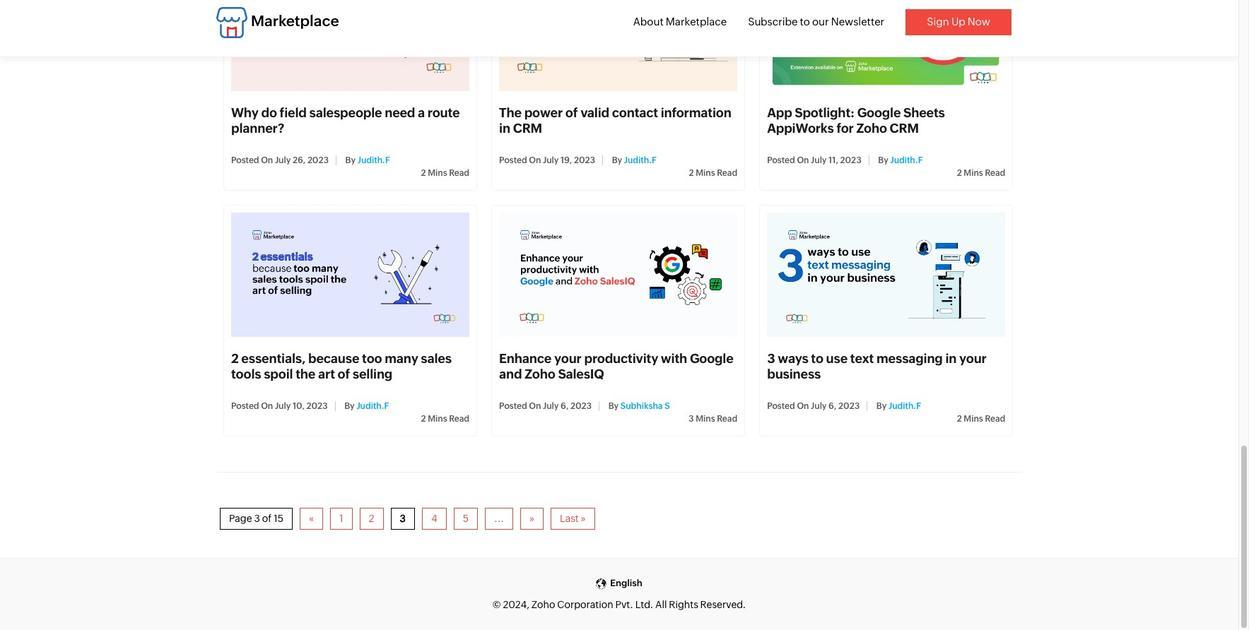 Task type: locate. For each thing, give the bounding box(es) containing it.
navigation containing page 3 of 15
[[216, 473, 1023, 538]]

2 vertical spatial of
[[262, 514, 272, 525]]

posted for enhance your productivity with google and zoho salesiq
[[499, 402, 527, 412]]

by judith.f for valid
[[610, 156, 657, 166]]

0 horizontal spatial your
[[554, 352, 582, 367]]

mins for 2 essentials, because too many sales tools spoil the art of selling
[[428, 415, 447, 425]]

on left '10,'
[[261, 402, 273, 412]]

1 vertical spatial zoho
[[525, 367, 556, 382]]

2 inside "link"
[[369, 514, 375, 525]]

posted down planner?
[[231, 156, 259, 166]]

zoho inside enhance your productivity with google and zoho salesiq
[[525, 367, 556, 382]]

2 horizontal spatial of
[[566, 105, 578, 120]]

text
[[851, 352, 874, 367]]

by judith.f
[[344, 156, 390, 166], [610, 156, 657, 166], [877, 156, 923, 166], [343, 402, 389, 412], [875, 402, 922, 412]]

our
[[813, 16, 829, 28]]

to
[[800, 16, 811, 28], [811, 352, 824, 367]]

6, for productivity
[[561, 402, 569, 412]]

july down the business
[[811, 402, 827, 412]]

by down "why do field salespeople need a route planner?"
[[346, 156, 356, 166]]

2023
[[308, 156, 329, 166], [574, 156, 596, 166], [841, 156, 862, 166], [307, 402, 328, 412], [571, 402, 592, 412], [839, 402, 860, 412]]

by
[[346, 156, 356, 166], [612, 156, 622, 166], [879, 156, 889, 166], [345, 402, 355, 412], [609, 402, 619, 412], [877, 402, 887, 412]]

posted down tools
[[231, 402, 259, 412]]

with
[[661, 352, 688, 367]]

0 horizontal spatial in
[[499, 121, 511, 136]]

mins for enhance your productivity with google and zoho salesiq
[[696, 415, 716, 425]]

1 vertical spatial to
[[811, 352, 824, 367]]

judith.f down "why do field salespeople need a route planner?"
[[358, 156, 390, 166]]

by down app spotlight: google sheets appiworks for zoho crm link
[[879, 156, 889, 166]]

sign
[[927, 16, 950, 28]]

by for valid
[[612, 156, 622, 166]]

posted for the power of valid contact information in crm
[[499, 156, 527, 166]]

3 ways to use text messaging in your business
[[768, 352, 987, 382]]

by judith.f down the selling
[[343, 402, 389, 412]]

by judith.f down the power of valid contact information in crm link
[[610, 156, 657, 166]]

judith.f down messaging
[[889, 402, 922, 412]]

by judith.f for use
[[875, 402, 922, 412]]

6, down salesiq
[[561, 402, 569, 412]]

on left 19,
[[529, 156, 541, 166]]

by judith.f down "why do field salespeople need a route planner?"
[[344, 156, 390, 166]]

salespeople
[[309, 105, 382, 120]]

2023 for because
[[307, 402, 328, 412]]

2 posted on july 6, 2023 from the left
[[768, 402, 860, 412]]

the power of valid contact information in crm image
[[499, 0, 738, 91]]

zoho right the for
[[857, 121, 888, 136]]

of left 'valid' at the left top of the page
[[566, 105, 578, 120]]

by subhiksha s
[[607, 402, 670, 412]]

google inside enhance your productivity with google and zoho salesiq
[[690, 352, 734, 367]]

judith.f down the selling
[[357, 402, 389, 412]]

july left the "11,"
[[811, 156, 827, 166]]

0 horizontal spatial of
[[262, 514, 272, 525]]

on down enhance
[[529, 402, 541, 412]]

3 for 3 ways to use text messaging in your business
[[768, 352, 776, 367]]

information
[[661, 105, 732, 120]]

crm for in
[[513, 121, 542, 136]]

0 horizontal spatial »
[[530, 514, 535, 525]]

3 for 3
[[400, 514, 406, 525]]

2 vertical spatial zoho
[[532, 600, 556, 611]]

zoho right 2024,
[[532, 600, 556, 611]]

contact
[[612, 105, 658, 120]]

posted down the business
[[768, 402, 796, 412]]

1 6, from the left
[[561, 402, 569, 412]]

2 inside 2 essentials, because too many sales tools spoil the art of selling
[[231, 352, 239, 367]]

2 mins read for 3 ways to use text messaging in your business
[[957, 415, 1006, 425]]

in inside 3 ways to use text messaging in your business
[[946, 352, 957, 367]]

to left our
[[800, 16, 811, 28]]

1 » from the left
[[530, 514, 535, 525]]

because
[[308, 352, 360, 367]]

by judith.f down the sheets
[[877, 156, 923, 166]]

2 mins read
[[421, 168, 470, 178], [689, 168, 738, 178], [957, 168, 1006, 178], [421, 415, 470, 425], [957, 415, 1006, 425]]

0 vertical spatial zoho
[[857, 121, 888, 136]]

1 vertical spatial google
[[690, 352, 734, 367]]

zoho down enhance
[[525, 367, 556, 382]]

1 horizontal spatial 6,
[[829, 402, 837, 412]]

zoho for your
[[525, 367, 556, 382]]

navigation
[[216, 473, 1023, 538]]

2 for 3 ways to use text messaging in your business
[[957, 415, 962, 425]]

15
[[274, 514, 284, 525]]

3
[[768, 352, 776, 367], [689, 415, 694, 425], [254, 514, 260, 525], [400, 514, 406, 525]]

judith.f link
[[358, 156, 390, 166], [624, 156, 657, 166], [891, 156, 923, 166], [357, 402, 389, 412], [889, 402, 922, 412]]

for
[[837, 121, 854, 136]]

0 vertical spatial google
[[858, 105, 901, 120]]

judith.f down the sheets
[[891, 156, 923, 166]]

the power of valid contact information in crm
[[499, 105, 732, 136]]

2023 right 26,
[[308, 156, 329, 166]]

judith.f link down messaging
[[889, 402, 922, 412]]

newsletter
[[832, 16, 885, 28]]

zoho inside app spotlight: google sheets appiworks for zoho crm
[[857, 121, 888, 136]]

your up salesiq
[[554, 352, 582, 367]]

need
[[385, 105, 415, 120]]

posted on july 6, 2023 down and
[[499, 402, 592, 412]]

judith.f link down the selling
[[357, 402, 389, 412]]

0 horizontal spatial crm
[[513, 121, 542, 136]]

2 for 2 essentials, because too many sales tools spoil the art of selling
[[421, 415, 426, 425]]

on
[[261, 156, 273, 166], [529, 156, 541, 166], [797, 156, 809, 166], [261, 402, 273, 412], [529, 402, 541, 412], [797, 402, 809, 412]]

2 link
[[360, 509, 384, 531]]

crm down power
[[513, 121, 542, 136]]

on for your
[[529, 402, 541, 412]]

of inside navigation
[[262, 514, 272, 525]]

1 horizontal spatial google
[[858, 105, 901, 120]]

1 your from the left
[[554, 352, 582, 367]]

google left the sheets
[[858, 105, 901, 120]]

3 inside 3 ways to use text messaging in your business
[[768, 352, 776, 367]]

subhiksha s link
[[621, 402, 670, 412]]

1 vertical spatial of
[[338, 367, 350, 382]]

too
[[362, 352, 382, 367]]

july down salesiq
[[543, 402, 559, 412]]

posted down and
[[499, 402, 527, 412]]

in right messaging
[[946, 352, 957, 367]]

0 horizontal spatial 6,
[[561, 402, 569, 412]]

2023 down 3 ways to use text messaging in your business link
[[839, 402, 860, 412]]

zoho
[[857, 121, 888, 136], [525, 367, 556, 382], [532, 600, 556, 611]]

judith.f down the power of valid contact information in crm link
[[624, 156, 657, 166]]

0 horizontal spatial marketplace
[[251, 13, 339, 30]]

posted down appiworks
[[768, 156, 796, 166]]

on down the business
[[797, 402, 809, 412]]

» right ...
[[530, 514, 535, 525]]

on left the "11,"
[[797, 156, 809, 166]]

2023 for google
[[841, 156, 862, 166]]

2023 for field
[[308, 156, 329, 166]]

judith.f link for use
[[889, 402, 922, 412]]

july for do
[[275, 156, 291, 166]]

0 horizontal spatial google
[[690, 352, 734, 367]]

posted on july 6, 2023 for your
[[499, 402, 592, 412]]

2 crm from the left
[[890, 121, 919, 136]]

page
[[229, 514, 252, 525]]

2023 right the "11,"
[[841, 156, 862, 166]]

about marketplace
[[633, 16, 727, 28]]

© 2024, zoho corporation pvt. ltd. all rights reserved.
[[493, 600, 746, 611]]

read
[[449, 168, 470, 178], [717, 168, 738, 178], [986, 168, 1006, 178], [449, 415, 470, 425], [717, 415, 738, 425], [986, 415, 1006, 425]]

to inside 3 ways to use text messaging in your business
[[811, 352, 824, 367]]

1 horizontal spatial »
[[581, 514, 586, 525]]

selling
[[353, 367, 393, 382]]

july for power
[[543, 156, 559, 166]]

july for ways
[[811, 402, 827, 412]]

of
[[566, 105, 578, 120], [338, 367, 350, 382], [262, 514, 272, 525]]

app spotlight: google sheets appiworks for zoho crm link
[[768, 105, 945, 136]]

july left 26,
[[275, 156, 291, 166]]

posted on july 6, 2023 down the business
[[768, 402, 860, 412]]

1 horizontal spatial in
[[946, 352, 957, 367]]

crm for zoho
[[890, 121, 919, 136]]

read for enhance your productivity with google and zoho salesiq
[[717, 415, 738, 425]]

the
[[499, 105, 522, 120]]

3 ways to use text messaging in your business image
[[768, 213, 1006, 338]]

read for why do field salespeople need a route planner?
[[449, 168, 470, 178]]

2 for the power of valid contact information in crm
[[689, 168, 694, 178]]

why
[[231, 105, 259, 120]]

by left subhiksha at the bottom
[[609, 402, 619, 412]]

posted down "the"
[[499, 156, 527, 166]]

sign up now link
[[906, 9, 1012, 35]]

0 vertical spatial in
[[499, 121, 511, 136]]

posted on july 6, 2023
[[499, 402, 592, 412], [768, 402, 860, 412]]

in for crm
[[499, 121, 511, 136]]

of inside 2 essentials, because too many sales tools spoil the art of selling
[[338, 367, 350, 382]]

...
[[494, 514, 504, 525]]

crm inside the power of valid contact information in crm
[[513, 121, 542, 136]]

google right with
[[690, 352, 734, 367]]

1 vertical spatial in
[[946, 352, 957, 367]]

crm down the sheets
[[890, 121, 919, 136]]

by for salespeople
[[346, 156, 356, 166]]

1 horizontal spatial posted on july 6, 2023
[[768, 402, 860, 412]]

read for 2 essentials, because too many sales tools spoil the art of selling
[[449, 415, 470, 425]]

2 mins read for app spotlight: google sheets appiworks for zoho crm
[[957, 168, 1006, 178]]

posted
[[231, 156, 259, 166], [499, 156, 527, 166], [768, 156, 796, 166], [231, 402, 259, 412], [499, 402, 527, 412], [768, 402, 796, 412]]

in inside the power of valid contact information in crm
[[499, 121, 511, 136]]

5 link
[[454, 509, 478, 531]]

posted on july 11, 2023
[[768, 156, 862, 166]]

2 mins read for 2 essentials, because too many sales tools spoil the art of selling
[[421, 415, 470, 425]]

1 horizontal spatial of
[[338, 367, 350, 382]]

2023 for to
[[839, 402, 860, 412]]

planner?
[[231, 121, 284, 136]]

1 horizontal spatial to
[[811, 352, 824, 367]]

2
[[421, 168, 426, 178], [689, 168, 694, 178], [957, 168, 962, 178], [231, 352, 239, 367], [421, 415, 426, 425], [957, 415, 962, 425], [369, 514, 375, 525]]

2 essentials, because too many sales tools spoil the art of selling
[[231, 352, 452, 382]]

2 your from the left
[[960, 352, 987, 367]]

marketplace
[[251, 13, 339, 30], [666, 16, 727, 28]]

judith.f link down the power of valid contact information in crm link
[[624, 156, 657, 166]]

2 mins read for why do field salespeople need a route planner?
[[421, 168, 470, 178]]

your
[[554, 352, 582, 367], [960, 352, 987, 367]]

to left use
[[811, 352, 824, 367]]

posted for why do field salespeople need a route planner?
[[231, 156, 259, 166]]

july left 19,
[[543, 156, 559, 166]]

by down 3 ways to use text messaging in your business
[[877, 402, 887, 412]]

mins for app spotlight: google sheets appiworks for zoho crm
[[964, 168, 984, 178]]

mins for the power of valid contact information in crm
[[696, 168, 716, 178]]

main content
[[206, 0, 1033, 559]]

your inside 3 ways to use text messaging in your business
[[960, 352, 987, 367]]

posted on july 19, 2023
[[499, 156, 596, 166]]

july
[[275, 156, 291, 166], [543, 156, 559, 166], [811, 156, 827, 166], [275, 402, 291, 412], [543, 402, 559, 412], [811, 402, 827, 412]]

2023 right 19,
[[574, 156, 596, 166]]

art
[[318, 367, 335, 382]]

of inside the power of valid contact information in crm
[[566, 105, 578, 120]]

1 horizontal spatial crm
[[890, 121, 919, 136]]

crm
[[513, 121, 542, 136], [890, 121, 919, 136]]

2023 down salesiq
[[571, 402, 592, 412]]

zoho inside footer
[[532, 600, 556, 611]]

by down the power of valid contact information in crm link
[[612, 156, 622, 166]]

» right 'last'
[[581, 514, 586, 525]]

posted on july 26, 2023
[[231, 156, 329, 166]]

1 horizontal spatial your
[[960, 352, 987, 367]]

judith.f link down the sheets
[[891, 156, 923, 166]]

judith.f link for too
[[357, 402, 389, 412]]

by judith.f for sheets
[[877, 156, 923, 166]]

crm inside app spotlight: google sheets appiworks for zoho crm
[[890, 121, 919, 136]]

2023 right '10,'
[[307, 402, 328, 412]]

the
[[296, 367, 316, 382]]

july left '10,'
[[275, 402, 291, 412]]

productivity
[[585, 352, 659, 367]]

2 6, from the left
[[829, 402, 837, 412]]

of left 15
[[262, 514, 272, 525]]

1 posted on july 6, 2023 from the left
[[499, 402, 592, 412]]

sheets
[[904, 105, 945, 120]]

read for the power of valid contact information in crm
[[717, 168, 738, 178]]

enhance your productivity with google and zoho salesiq image
[[499, 213, 738, 338]]

posted for 2 essentials, because too many sales tools spoil the art of selling
[[231, 402, 259, 412]]

4
[[431, 514, 438, 525]]

judith.f for sheets
[[891, 156, 923, 166]]

on left 26,
[[261, 156, 273, 166]]

0 horizontal spatial to
[[800, 16, 811, 28]]

6, down use
[[829, 402, 837, 412]]

of right art
[[338, 367, 350, 382]]

0 horizontal spatial posted on july 6, 2023
[[499, 402, 592, 412]]

on for power
[[529, 156, 541, 166]]

in down "the"
[[499, 121, 511, 136]]

judith.f
[[358, 156, 390, 166], [624, 156, 657, 166], [891, 156, 923, 166], [357, 402, 389, 412], [889, 402, 922, 412]]

on for do
[[261, 156, 273, 166]]

by judith.f down 3 ways to use text messaging in your business link
[[875, 402, 922, 412]]

judith.f link down "why do field salespeople need a route planner?"
[[358, 156, 390, 166]]

by down the selling
[[345, 402, 355, 412]]

1 crm from the left
[[513, 121, 542, 136]]

your right messaging
[[960, 352, 987, 367]]

0 vertical spatial of
[[566, 105, 578, 120]]



Task type: describe. For each thing, give the bounding box(es) containing it.
by for with
[[609, 402, 619, 412]]

by for use
[[877, 402, 887, 412]]

read for app spotlight: google sheets appiworks for zoho crm
[[986, 168, 1006, 178]]

salesiq
[[558, 367, 604, 382]]

app spotlight: google sheets appiworks for zoho crm image
[[768, 0, 1006, 91]]

why do field salespeople need a route planner? image
[[231, 0, 470, 91]]

last »
[[560, 514, 586, 525]]

of for 15
[[262, 514, 272, 525]]

posted for app spotlight: google sheets appiworks for zoho crm
[[768, 156, 796, 166]]

business
[[768, 367, 821, 382]]

« link
[[300, 509, 323, 531]]

valid
[[581, 105, 610, 120]]

ways
[[778, 352, 809, 367]]

july for your
[[543, 402, 559, 412]]

judith.f for valid
[[624, 156, 657, 166]]

5
[[463, 514, 469, 525]]

by judith.f for salespeople
[[344, 156, 390, 166]]

about
[[633, 16, 664, 28]]

google inside app spotlight: google sheets appiworks for zoho crm
[[858, 105, 901, 120]]

1
[[340, 514, 344, 525]]

2 essentials, because too many sales tools spoil the art of selling image
[[231, 213, 470, 338]]

corporation
[[558, 600, 614, 611]]

posted on july 10, 2023
[[231, 402, 328, 412]]

judith.f link for valid
[[624, 156, 657, 166]]

july for spotlight:
[[811, 156, 827, 166]]

26,
[[293, 156, 306, 166]]

19,
[[561, 156, 572, 166]]

use
[[827, 352, 848, 367]]

reserved.
[[701, 600, 746, 611]]

2 for why do field salespeople need a route planner?
[[421, 168, 426, 178]]

3 ways to use text messaging in your business link
[[768, 352, 987, 382]]

zoho for spotlight:
[[857, 121, 888, 136]]

by for sheets
[[879, 156, 889, 166]]

enhance
[[499, 352, 552, 367]]

july for essentials,
[[275, 402, 291, 412]]

pvt.
[[616, 600, 634, 611]]

on for spotlight:
[[797, 156, 809, 166]]

2 for app spotlight: google sheets appiworks for zoho crm
[[957, 168, 962, 178]]

by for too
[[345, 402, 355, 412]]

subscribe to our newsletter
[[749, 16, 885, 28]]

and
[[499, 367, 522, 382]]

page 3 of 15
[[229, 514, 284, 525]]

your inside enhance your productivity with google and zoho salesiq
[[554, 352, 582, 367]]

subscribe to our newsletter link
[[749, 16, 885, 28]]

last » link
[[551, 509, 595, 531]]

why do field salespeople need a route planner? link
[[231, 105, 460, 136]]

the power of valid contact information in crm link
[[499, 105, 732, 136]]

appiworks
[[768, 121, 834, 136]]

all
[[656, 600, 667, 611]]

marketplace link
[[216, 7, 339, 38]]

1 horizontal spatial marketplace
[[666, 16, 727, 28]]

rights
[[669, 600, 699, 611]]

read for 3 ways to use text messaging in your business
[[986, 415, 1006, 425]]

app spotlight: google sheets appiworks for zoho crm
[[768, 105, 945, 136]]

4 link
[[422, 509, 447, 531]]

english
[[611, 579, 643, 589]]

2 mins read for the power of valid contact information in crm
[[689, 168, 738, 178]]

posted for 3 ways to use text messaging in your business
[[768, 402, 796, 412]]

judith.f for too
[[357, 402, 389, 412]]

mins for why do field salespeople need a route planner?
[[428, 168, 447, 178]]

messaging
[[877, 352, 943, 367]]

judith.f for salespeople
[[358, 156, 390, 166]]

route
[[428, 105, 460, 120]]

app
[[768, 105, 793, 120]]

power
[[525, 105, 563, 120]]

2024,
[[503, 600, 530, 611]]

tools
[[231, 367, 261, 382]]

©
[[493, 600, 501, 611]]

enhance your productivity with google and zoho salesiq link
[[499, 352, 734, 382]]

spotlight:
[[795, 105, 855, 120]]

sign up now
[[927, 16, 991, 28]]

of for valid
[[566, 105, 578, 120]]

ltd.
[[636, 600, 654, 611]]

many
[[385, 352, 418, 367]]

judith.f link for salespeople
[[358, 156, 390, 166]]

now
[[968, 16, 991, 28]]

main content containing why do field salespeople need a route planner?
[[206, 0, 1033, 559]]

up
[[952, 16, 966, 28]]

2 essentials, because too many sales tools spoil the art of selling link
[[231, 352, 452, 382]]

a
[[418, 105, 425, 120]]

enhance your productivity with google and zoho salesiq
[[499, 352, 734, 382]]

in for your
[[946, 352, 957, 367]]

mins for 3 ways to use text messaging in your business
[[964, 415, 984, 425]]

s
[[665, 402, 670, 412]]

judith.f for use
[[889, 402, 922, 412]]

2 » from the left
[[581, 514, 586, 525]]

do
[[261, 105, 277, 120]]

by judith.f for too
[[343, 402, 389, 412]]

spoil
[[264, 367, 293, 382]]

1 link
[[330, 509, 353, 531]]

on for ways
[[797, 402, 809, 412]]

judith.f link for sheets
[[891, 156, 923, 166]]

essentials,
[[241, 352, 306, 367]]

3 for 3 mins read
[[689, 415, 694, 425]]

6, for to
[[829, 402, 837, 412]]

«
[[309, 514, 314, 525]]

2023 for productivity
[[571, 402, 592, 412]]

10,
[[293, 402, 305, 412]]

3 mins read
[[689, 415, 738, 425]]

11,
[[829, 156, 839, 166]]

subscribe
[[749, 16, 798, 28]]

on for essentials,
[[261, 402, 273, 412]]

field
[[280, 105, 307, 120]]

posted on july 6, 2023 for ways
[[768, 402, 860, 412]]

© 2024, zoho corporation pvt. ltd. all rights reserved. footer
[[0, 559, 1239, 631]]

» link
[[521, 509, 544, 531]]

sales
[[421, 352, 452, 367]]

last
[[560, 514, 579, 525]]

2023 for of
[[574, 156, 596, 166]]

0 vertical spatial to
[[800, 16, 811, 28]]

about marketplace link
[[633, 16, 727, 28]]

subhiksha
[[621, 402, 663, 412]]



Task type: vqa. For each thing, say whether or not it's contained in the screenshot.


